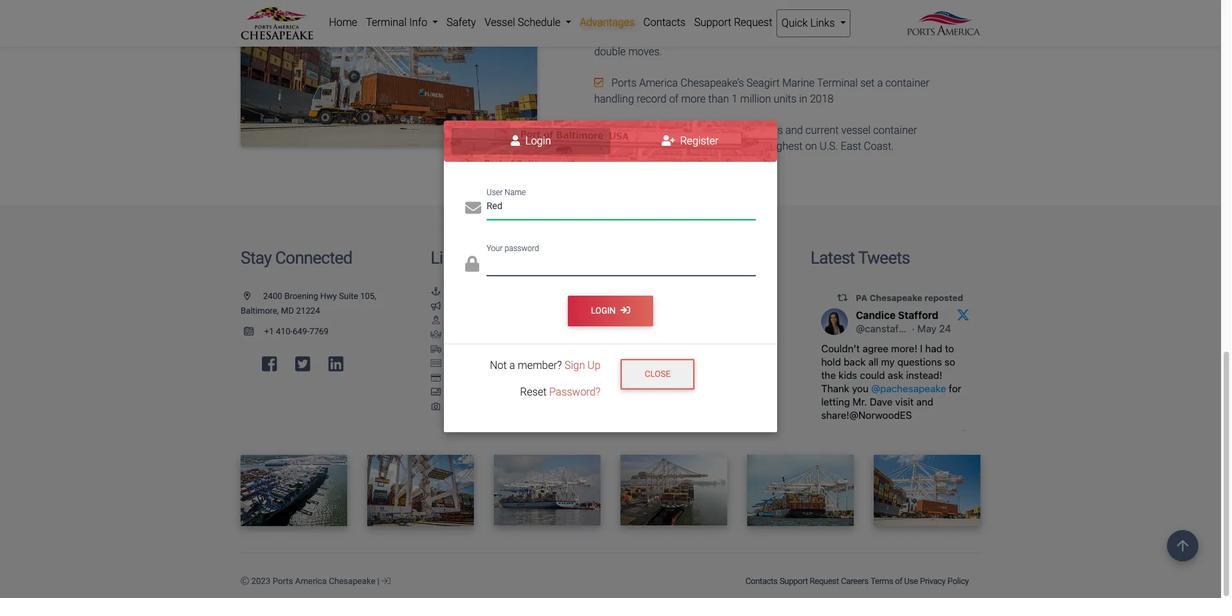 Task type: describe. For each thing, give the bounding box(es) containing it.
1 vertical spatial the
[[679, 14, 694, 26]]

stay connected
[[241, 248, 352, 268]]

analytics link
[[621, 359, 671, 369]]

business inquiries link
[[621, 287, 706, 297]]

webaccess
[[447, 344, 491, 354]]

options
[[486, 373, 516, 383]]

behind
[[872, 0, 903, 10]]

map marker alt image
[[244, 293, 261, 301]]

use
[[904, 576, 918, 586]]

your
[[487, 243, 503, 253]]

container for annual volume is 630,000 containers and current vessel container production is 37 net mph, one of the highest on u.s. east coast.
[[873, 124, 917, 137]]

reset password?
[[520, 386, 601, 399]]

chesapeake
[[329, 576, 375, 586]]

contacts support request careers terms of use privacy policy
[[745, 576, 969, 586]]

terminal inside ports america chesapeake's seagirt marine terminal set a container handling record of more than 1 million units in 2018
[[817, 77, 858, 90]]

schedule for vessel schedule
[[664, 315, 699, 325]]

password
[[505, 243, 539, 253]]

1 for from the left
[[790, 30, 803, 42]]

vessel
[[636, 315, 662, 325]]

berths,
[[923, 0, 955, 10]]

vessel schedule link
[[621, 315, 699, 325]]

0 horizontal spatial seagirt
[[636, 330, 663, 340]]

0 vertical spatial contacts link
[[639, 9, 690, 36]]

east
[[841, 140, 861, 153]]

links
[[431, 248, 468, 268]]

image
[[655, 344, 679, 354]]

|
[[377, 576, 380, 586]]

file invoice image
[[621, 374, 631, 383]]

more
[[681, 93, 706, 106]]

vessel inside the annual volume is 630,000 containers and current vessel container production is 37 net mph, one of the highest on u.s. east coast.
[[841, 124, 871, 137]]

increasing
[[628, 14, 676, 26]]

1 horizontal spatial advantages
[[580, 16, 635, 29]]

annual
[[611, 124, 644, 137]]

0 vertical spatial request
[[734, 16, 772, 29]]

loading
[[797, 14, 831, 26]]

empty
[[636, 301, 660, 311]]

0 horizontal spatial sign in image
[[382, 578, 390, 586]]

0 vertical spatial advantages link
[[575, 9, 639, 36]]

2 safety from the top
[[447, 315, 470, 325]]

0 horizontal spatial support request link
[[690, 9, 777, 36]]

(truckers
[[493, 344, 527, 354]]

password? link
[[549, 386, 601, 399]]

facebook square image
[[262, 356, 277, 373]]

0 vertical spatial the
[[906, 0, 921, 10]]

analytics image
[[621, 360, 631, 369]]

holiday schedule link
[[621, 387, 702, 397]]

credit card front image
[[431, 389, 441, 397]]

baltimore,
[[241, 306, 279, 316]]

web
[[683, 330, 700, 340]]

60
[[890, 30, 901, 42]]

seagirt's practical yard layout has storage areas directly behind the berths, further increasing the productivity of vessel loading and discharge                                 operations. truck turn times are less than 30 minutes for single moves and 60 minutes for double moves.
[[594, 0, 958, 58]]

on
[[805, 140, 817, 153]]

payments options
[[447, 373, 516, 383]]

safety link for the 'webaccess (truckers and brokers)' link
[[431, 315, 470, 325]]

empty return and delivery link
[[621, 301, 737, 311]]

truck
[[594, 30, 620, 42]]

privacy
[[920, 576, 946, 586]]

and inside the annual volume is 630,000 containers and current vessel container production is 37 net mph, one of the highest on u.s. east coast.
[[785, 124, 803, 137]]

broening
[[284, 291, 318, 301]]

terminal tariff link
[[621, 373, 692, 383]]

payments
[[447, 373, 484, 383]]

tos
[[665, 330, 681, 340]]

operations.
[[902, 14, 955, 26]]

ocr
[[636, 344, 653, 354]]

go to top image
[[1167, 531, 1198, 562]]

schedule for holiday schedule
[[667, 387, 702, 397]]

649-
[[293, 327, 309, 337]]

1 safety from the top
[[447, 16, 476, 29]]

less
[[690, 30, 709, 42]]

login button
[[568, 296, 653, 327]]

and up member?
[[529, 344, 543, 354]]

to
[[464, 402, 472, 412]]

further
[[594, 14, 626, 26]]

return
[[663, 301, 687, 311]]

2023 ports america chesapeake |
[[249, 576, 382, 586]]

0 horizontal spatial ports
[[273, 576, 293, 586]]

holiday
[[636, 387, 665, 397]]

one
[[719, 140, 736, 153]]

ocr image search link
[[621, 344, 707, 354]]

0 horizontal spatial a
[[509, 359, 515, 372]]

2 for from the left
[[944, 30, 958, 42]]

empty return and delivery
[[636, 301, 737, 311]]

stay
[[241, 248, 271, 268]]

+1 410-649-7769 link
[[241, 327, 329, 337]]

production
[[594, 140, 644, 153]]

webaccess (truckers and brokers)
[[447, 344, 577, 354]]

n4
[[470, 359, 481, 369]]

navis
[[447, 359, 468, 369]]

the inside the annual volume is 630,000 containers and current vessel container production is 37 net mph, one of the highest on u.s. east coast.
[[751, 140, 766, 153]]

brokers)
[[545, 344, 577, 354]]

tweets
[[858, 248, 910, 268]]

vessel inside seagirt's practical yard layout has storage areas directly behind the berths, further increasing the productivity of vessel loading and discharge                                 operations. truck turn times are less than 30 minutes for single moves and 60 minutes for double moves.
[[765, 14, 795, 26]]

than inside seagirt's practical yard layout has storage areas directly behind the berths, further increasing the productivity of vessel loading and discharge                                 operations. truck turn times are less than 30 minutes for single moves and 60 minutes for double moves.
[[712, 30, 732, 42]]

envelope image
[[465, 200, 481, 216]]

areas
[[807, 0, 833, 10]]

check square image for ports america chesapeake's seagirt marine terminal set a container handling record of more than 1 million units in 2018
[[594, 78, 603, 88]]

careers
[[841, 576, 868, 586]]

navis n4
[[447, 359, 481, 369]]

1 vertical spatial is
[[647, 140, 655, 153]]

check square image
[[594, 0, 603, 9]]

america inside ports america chesapeake's seagirt marine terminal set a container handling record of more than 1 million units in 2018
[[639, 77, 678, 90]]

handling
[[594, 93, 634, 106]]

mph,
[[691, 140, 716, 153]]

linkedin image
[[328, 356, 343, 373]]

login link
[[451, 128, 611, 155]]

37
[[657, 140, 669, 153]]

suite
[[339, 291, 358, 301]]

user plus image
[[662, 136, 675, 146]]

copyright image
[[241, 578, 249, 586]]

your password
[[487, 243, 539, 253]]

close button
[[621, 359, 695, 390]]

ship image
[[621, 317, 631, 325]]

units
[[774, 93, 796, 106]]

home
[[329, 16, 357, 29]]

2400 broening hwy suite 105, baltimore, md 21224 link
[[241, 291, 376, 316]]



Task type: vqa. For each thing, say whether or not it's contained in the screenshot.
Non Demurrage
no



Task type: locate. For each thing, give the bounding box(es) containing it.
sign in image right |
[[382, 578, 390, 586]]

vessel schedule
[[636, 315, 699, 325]]

2023
[[251, 576, 270, 586]]

ports inside ports america chesapeake's seagirt marine terminal set a container handling record of more than 1 million units in 2018
[[611, 77, 637, 90]]

terminal down analytics
[[636, 373, 670, 383]]

urgent
[[447, 301, 472, 311]]

0 horizontal spatial america
[[295, 576, 327, 586]]

link
[[447, 402, 462, 412]]

reset
[[520, 386, 547, 399]]

than inside ports america chesapeake's seagirt marine terminal set a container handling record of more than 1 million units in 2018
[[708, 93, 729, 106]]

payments options link
[[431, 373, 516, 383]]

chesapeake's
[[680, 77, 744, 90]]

container storage image
[[431, 360, 441, 369]]

link to cameras link
[[431, 402, 508, 412]]

than left 1
[[708, 93, 729, 106]]

browser image
[[621, 331, 631, 340]]

america left chesapeake
[[295, 576, 327, 586]]

exchange image
[[621, 302, 631, 311]]

anchor image
[[431, 288, 441, 297]]

and down directly on the right
[[834, 14, 852, 26]]

1 vertical spatial ports
[[273, 576, 293, 586]]

0 horizontal spatial advantages
[[447, 330, 491, 340]]

ports up handling
[[611, 77, 637, 90]]

1 horizontal spatial the
[[751, 140, 766, 153]]

2 check square image from the top
[[594, 125, 603, 136]]

check square image up production on the top of page
[[594, 125, 603, 136]]

set
[[860, 77, 875, 90]]

1 horizontal spatial support
[[780, 576, 808, 586]]

latest
[[810, 248, 855, 268]]

None text field
[[487, 196, 756, 220]]

0 vertical spatial safety link
[[442, 9, 480, 36]]

0 vertical spatial is
[[683, 124, 691, 137]]

support left careers
[[780, 576, 808, 586]]

630,000
[[694, 124, 731, 137]]

0 horizontal spatial request
[[734, 16, 772, 29]]

terminal up 2018
[[817, 77, 858, 90]]

terminal
[[817, 77, 858, 90], [636, 373, 670, 383]]

container inside the annual volume is 630,000 containers and current vessel container production is 37 net mph, one of the highest on u.s. east coast.
[[873, 124, 917, 137]]

1 vertical spatial a
[[509, 359, 515, 372]]

seagirt tos web portal
[[636, 330, 725, 340]]

0 vertical spatial schedule
[[664, 315, 699, 325]]

lock image
[[465, 256, 479, 272]]

tab list containing login
[[444, 121, 777, 162]]

terms
[[871, 576, 893, 586]]

1 vertical spatial safety
[[447, 315, 470, 325]]

home link
[[325, 9, 362, 36]]

america up record
[[639, 77, 678, 90]]

1 minutes from the left
[[749, 30, 787, 42]]

check square image
[[594, 78, 603, 88], [594, 125, 603, 136]]

business
[[636, 287, 671, 297]]

urgent messages
[[447, 301, 513, 311]]

0 vertical spatial container
[[885, 77, 929, 90]]

contacts
[[643, 16, 686, 29], [745, 576, 777, 586]]

is left 37
[[647, 140, 655, 153]]

21224
[[296, 306, 320, 316]]

of
[[753, 14, 763, 26], [669, 93, 679, 106], [739, 140, 748, 153], [895, 576, 902, 586]]

1 horizontal spatial is
[[683, 124, 691, 137]]

highest
[[768, 140, 803, 153]]

register
[[678, 135, 719, 148]]

advantages up the webaccess
[[447, 330, 491, 340]]

support down yard
[[694, 16, 731, 29]]

1 horizontal spatial advantages link
[[575, 9, 639, 36]]

inquiries
[[673, 287, 706, 297]]

1 vertical spatial advantages
[[447, 330, 491, 340]]

truck container image
[[431, 346, 441, 354]]

login inside "button"
[[591, 306, 618, 316]]

cameras
[[474, 402, 508, 412]]

advantages up truck
[[580, 16, 635, 29]]

0 vertical spatial seagirt
[[747, 77, 780, 90]]

and
[[834, 14, 852, 26], [870, 30, 887, 42], [785, 124, 803, 137], [529, 344, 543, 354]]

schedule down tariff
[[667, 387, 702, 397]]

1 horizontal spatial support request link
[[779, 570, 840, 593]]

ports right 2023
[[273, 576, 293, 586]]

0 vertical spatial advantages
[[580, 16, 635, 29]]

contacts for contacts
[[643, 16, 686, 29]]

ports america chesapeake's seagirt marine terminal set a container handling record of more than 1 million units in 2018
[[594, 77, 929, 106]]

1 check square image from the top
[[594, 78, 603, 88]]

moves
[[836, 30, 867, 42]]

directly
[[836, 0, 869, 10]]

1 vertical spatial support
[[780, 576, 808, 586]]

0 vertical spatial sign in image
[[620, 306, 630, 316]]

request left careers
[[810, 576, 839, 586]]

0 horizontal spatial minutes
[[749, 30, 787, 42]]

schedule up seagirt tos web portal
[[664, 315, 699, 325]]

online payment link
[[431, 387, 506, 397]]

is up net
[[683, 124, 691, 137]]

0 horizontal spatial for
[[790, 30, 803, 42]]

7769
[[309, 327, 329, 337]]

portal
[[702, 330, 725, 340]]

0 horizontal spatial vessel
[[765, 14, 795, 26]]

record
[[637, 93, 666, 106]]

vessel up east
[[841, 124, 871, 137]]

minutes right 30
[[749, 30, 787, 42]]

volume
[[646, 124, 681, 137]]

the up "are"
[[679, 14, 694, 26]]

storage
[[769, 0, 805, 10]]

annual volume is 630,000 containers and current vessel container production is 37 net mph, one of the highest on u.s. east coast.
[[594, 124, 917, 153]]

1 vertical spatial vessel
[[841, 124, 871, 137]]

analytics
[[636, 359, 671, 369]]

holiday schedule
[[636, 387, 702, 397]]

net
[[672, 140, 688, 153]]

0 horizontal spatial advantages link
[[431, 330, 491, 340]]

than down productivity
[[712, 30, 732, 42]]

and down discharge
[[870, 30, 887, 42]]

1 vertical spatial schedule
[[667, 387, 702, 397]]

of inside seagirt's practical yard layout has storage areas directly behind the berths, further increasing the productivity of vessel loading and discharge                                 operations. truck turn times are less than 30 minutes for single moves and 60 minutes for double moves.
[[753, 14, 763, 26]]

1 horizontal spatial america
[[639, 77, 678, 90]]

of left use
[[895, 576, 902, 586]]

request down has
[[734, 16, 772, 29]]

1 horizontal spatial sign in image
[[620, 306, 630, 316]]

safety link
[[442, 9, 480, 36], [431, 315, 470, 325]]

0 horizontal spatial contacts link
[[639, 9, 690, 36]]

productivity
[[696, 14, 751, 26]]

1 vertical spatial terminal
[[636, 373, 670, 383]]

twitter square image
[[295, 356, 310, 373]]

1 vertical spatial advantages link
[[431, 330, 491, 340]]

not
[[490, 359, 507, 372]]

search
[[681, 344, 707, 354]]

productivity image
[[241, 0, 537, 146]]

bells image
[[621, 389, 631, 397]]

1 vertical spatial request
[[810, 576, 839, 586]]

1 vertical spatial america
[[295, 576, 327, 586]]

policy
[[947, 576, 969, 586]]

credit card image
[[431, 374, 441, 383]]

ports
[[611, 77, 637, 90], [273, 576, 293, 586]]

0 vertical spatial support request link
[[690, 9, 777, 36]]

current
[[805, 124, 839, 137]]

online
[[447, 387, 470, 397]]

a inside ports america chesapeake's seagirt marine terminal set a container handling record of more than 1 million units in 2018
[[877, 77, 883, 90]]

america
[[639, 77, 678, 90], [295, 576, 327, 586]]

advantages link down check square icon
[[575, 9, 639, 36]]

0 vertical spatial a
[[877, 77, 883, 90]]

1 vertical spatial than
[[708, 93, 729, 106]]

sign in image
[[620, 306, 630, 316], [382, 578, 390, 586]]

webaccess (truckers and brokers) link
[[431, 344, 577, 354]]

phone office image
[[244, 328, 264, 337]]

close
[[645, 369, 671, 379]]

md
[[281, 306, 294, 316]]

Your password password field
[[487, 252, 756, 276]]

coast.
[[864, 140, 894, 153]]

hand receiving image
[[431, 331, 441, 340]]

2 minutes from the left
[[904, 30, 942, 42]]

a right set
[[877, 77, 883, 90]]

for down operations.
[[944, 30, 958, 42]]

a right not
[[509, 359, 515, 372]]

for
[[790, 30, 803, 42], [944, 30, 958, 42]]

terms of use link
[[869, 570, 919, 593]]

1 horizontal spatial request
[[810, 576, 839, 586]]

0 horizontal spatial terminal
[[636, 373, 670, 383]]

1 horizontal spatial vessel
[[841, 124, 871, 137]]

1 vertical spatial safety link
[[431, 315, 470, 325]]

bullhorn image
[[431, 302, 441, 311]]

of right the "one"
[[739, 140, 748, 153]]

1 vertical spatial check square image
[[594, 125, 603, 136]]

seagirt up million
[[747, 77, 780, 90]]

0 horizontal spatial is
[[647, 140, 655, 153]]

sign in image up the "ship" icon
[[620, 306, 630, 316]]

container right set
[[885, 77, 929, 90]]

sign in image inside login "button"
[[620, 306, 630, 316]]

camera image
[[431, 403, 441, 412]]

1 horizontal spatial ports
[[611, 77, 637, 90]]

seagirt down 'vessel'
[[636, 330, 663, 340]]

0 vertical spatial check square image
[[594, 78, 603, 88]]

member?
[[518, 359, 562, 372]]

0 horizontal spatial the
[[679, 14, 694, 26]]

2018
[[810, 93, 834, 106]]

1 vertical spatial contacts
[[745, 576, 777, 586]]

0 vertical spatial login
[[523, 135, 551, 148]]

single
[[806, 30, 833, 42]]

1 horizontal spatial login
[[591, 306, 618, 316]]

1 horizontal spatial terminal
[[817, 77, 858, 90]]

login left exchange image
[[591, 306, 618, 316]]

check square image up handling
[[594, 78, 603, 88]]

login inside tab list
[[523, 135, 551, 148]]

of left more
[[669, 93, 679, 106]]

safety
[[447, 16, 476, 29], [447, 315, 470, 325]]

1 vertical spatial login
[[591, 306, 618, 316]]

1
[[732, 93, 738, 106]]

for left single
[[790, 30, 803, 42]]

0 vertical spatial safety
[[447, 16, 476, 29]]

the up operations.
[[906, 0, 921, 10]]

2 vertical spatial the
[[751, 140, 766, 153]]

hwy
[[320, 291, 337, 301]]

the
[[906, 0, 921, 10], [679, 14, 694, 26], [751, 140, 766, 153]]

1 vertical spatial support request link
[[779, 570, 840, 593]]

user image
[[511, 136, 520, 146]]

1 vertical spatial container
[[873, 124, 917, 137]]

0 horizontal spatial contacts
[[643, 16, 686, 29]]

sign up link
[[565, 359, 601, 372]]

check square image for annual volume is 630,000 containers and current vessel container production is 37 net mph, one of the highest on u.s. east coast.
[[594, 125, 603, 136]]

2 horizontal spatial the
[[906, 0, 921, 10]]

the down containers
[[751, 140, 766, 153]]

0 vertical spatial vessel
[[765, 14, 795, 26]]

1 horizontal spatial minutes
[[904, 30, 942, 42]]

1 horizontal spatial contacts
[[745, 576, 777, 586]]

container up coast.
[[873, 124, 917, 137]]

1 horizontal spatial contacts link
[[744, 570, 779, 593]]

0 vertical spatial ports
[[611, 77, 637, 90]]

support request
[[694, 16, 772, 29]]

0 vertical spatial support
[[694, 16, 731, 29]]

2400 broening hwy suite 105, baltimore, md 21224
[[241, 291, 376, 316]]

messages
[[474, 301, 513, 311]]

and
[[690, 301, 705, 311]]

0 vertical spatial than
[[712, 30, 732, 42]]

in
[[799, 93, 807, 106]]

yard
[[696, 0, 716, 10]]

seagirt inside ports america chesapeake's seagirt marine terminal set a container handling record of more than 1 million units in 2018
[[747, 77, 780, 90]]

user hard hat image
[[431, 317, 441, 325]]

1 horizontal spatial seagirt
[[747, 77, 780, 90]]

support request link
[[690, 9, 777, 36], [779, 570, 840, 593]]

1 horizontal spatial a
[[877, 77, 883, 90]]

of inside the annual volume is 630,000 containers and current vessel container production is 37 net mph, one of the highest on u.s. east coast.
[[739, 140, 748, 153]]

container inside ports america chesapeake's seagirt marine terminal set a container handling record of more than 1 million units in 2018
[[885, 77, 929, 90]]

turn
[[623, 30, 642, 42]]

minutes down operations.
[[904, 30, 942, 42]]

advantages link up the webaccess
[[431, 330, 491, 340]]

1 vertical spatial sign in image
[[382, 578, 390, 586]]

0 vertical spatial america
[[639, 77, 678, 90]]

safety link for the top advantages link
[[442, 9, 480, 36]]

discharge
[[854, 14, 900, 26]]

privacy policy link
[[919, 570, 970, 593]]

practical
[[654, 0, 694, 10]]

search image
[[621, 288, 631, 297]]

0 vertical spatial contacts
[[643, 16, 686, 29]]

container for ports america chesapeake's seagirt marine terminal set a container handling record of more than 1 million units in 2018
[[885, 77, 929, 90]]

1 vertical spatial contacts link
[[744, 570, 779, 593]]

of down has
[[753, 14, 763, 26]]

of inside ports america chesapeake's seagirt marine terminal set a container handling record of more than 1 million units in 2018
[[669, 93, 679, 106]]

+1 410-649-7769
[[264, 327, 329, 337]]

1 horizontal spatial for
[[944, 30, 958, 42]]

and up highest
[[785, 124, 803, 137]]

1 vertical spatial seagirt
[[636, 330, 663, 340]]

contacts for contacts support request careers terms of use privacy policy
[[745, 576, 777, 586]]

0 horizontal spatial support
[[694, 16, 731, 29]]

vessel down storage
[[765, 14, 795, 26]]

0 horizontal spatial login
[[523, 135, 551, 148]]

0 vertical spatial terminal
[[817, 77, 858, 90]]

login right user icon
[[523, 135, 551, 148]]

tab list
[[444, 121, 777, 162]]



